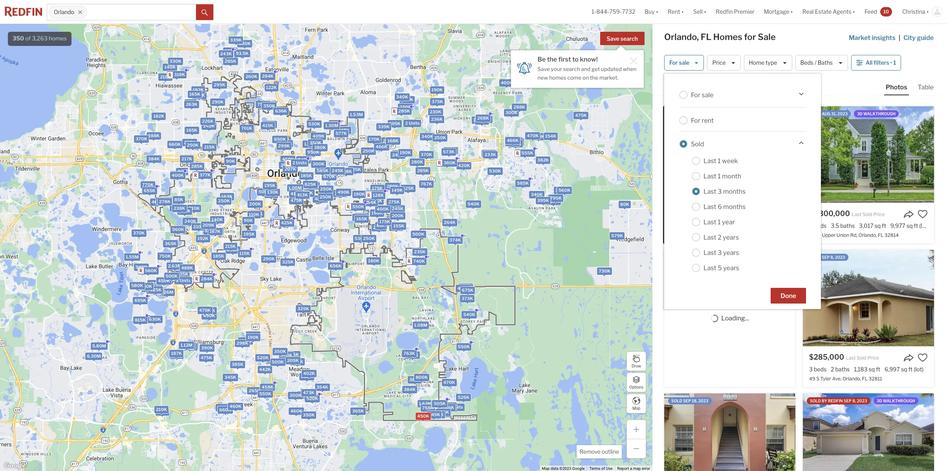 Task type: vqa. For each thing, say whether or not it's contained in the screenshot.
Orlando, corresponding to $1,300,000
yes



Task type: locate. For each thing, give the bounding box(es) containing it.
2 baths
[[692, 223, 711, 229], [831, 366, 850, 373]]

be the first to know!
[[538, 56, 598, 63]]

385k up 220k
[[179, 209, 190, 214]]

city
[[903, 34, 916, 42]]

85k down 252k
[[376, 223, 385, 229]]

last 1 year
[[704, 219, 735, 226]]

3 up 5
[[718, 249, 722, 257]]

1,183 sq ft
[[854, 366, 880, 373]]

1 vertical spatial 390k
[[201, 346, 213, 351]]

200k up 110k
[[249, 201, 261, 207]]

1 vertical spatial 340k
[[421, 134, 433, 140]]

0 vertical spatial 240k
[[431, 117, 443, 123]]

2 horizontal spatial 340k
[[531, 192, 543, 198]]

1 vertical spatial 265k
[[306, 183, 318, 188]]

655k
[[143, 188, 155, 194]]

baths up 49 s tyler ave, orlando, fl 32811
[[835, 366, 850, 373]]

year
[[722, 219, 735, 226]]

search inside button
[[621, 35, 638, 42]]

339k up 108k
[[230, 37, 242, 43]]

325k
[[282, 260, 293, 265], [297, 306, 309, 312], [287, 352, 299, 358]]

▾
[[656, 8, 658, 15], [681, 8, 684, 15], [704, 8, 706, 15], [790, 8, 793, 15], [853, 8, 855, 15], [926, 8, 929, 15]]

0 horizontal spatial 3d
[[857, 112, 863, 116]]

photos
[[886, 84, 907, 91]]

167k
[[210, 229, 220, 234]]

to
[[572, 56, 579, 63]]

price
[[712, 59, 726, 66], [729, 212, 741, 218], [873, 212, 885, 218], [868, 355, 879, 361]]

759-
[[609, 8, 622, 15]]

5 ▾ from the left
[[853, 8, 855, 15]]

3d walkthrough for sold by redfin sep 8, 2023
[[877, 399, 915, 404]]

0 horizontal spatial 385k
[[179, 209, 190, 214]]

terms of use
[[589, 467, 613, 471]]

save search button
[[600, 32, 645, 45]]

333k
[[555, 188, 567, 193]]

sold
[[671, 112, 682, 116], [810, 112, 821, 116], [810, 255, 821, 260], [671, 399, 682, 404], [810, 399, 821, 404]]

8, down upper
[[831, 255, 834, 260]]

0 vertical spatial 475k
[[575, 113, 587, 118]]

for rent
[[691, 117, 714, 124]]

108k
[[236, 50, 247, 56]]

1 vertical spatial 120k
[[391, 225, 402, 230]]

3d for sold aug 31, 2023
[[857, 112, 863, 116]]

509k
[[203, 308, 215, 314]]

0 vertical spatial sale
[[679, 59, 690, 66]]

▾ right sell on the top of page
[[704, 8, 706, 15]]

140k up '167k'
[[211, 217, 223, 223]]

sale inside button
[[679, 59, 690, 66]]

450k down 758k
[[417, 414, 429, 420]]

price down orlando, fl homes for sale
[[712, 59, 726, 66]]

1 vertical spatial 384k
[[404, 387, 415, 393]]

1 vertical spatial 355k
[[239, 338, 251, 344]]

1 vertical spatial homes
[[549, 75, 566, 81]]

beds for $1,300,000
[[814, 223, 827, 229]]

google
[[572, 467, 585, 471]]

1 horizontal spatial 530k
[[354, 236, 366, 242]]

0 horizontal spatial 466k
[[375, 144, 387, 150]]

last up last 1 year
[[708, 212, 718, 218]]

238k up 220k
[[173, 206, 185, 211]]

mortgage ▾
[[764, 8, 793, 15]]

sq for 9,977
[[907, 223, 913, 229]]

225k
[[430, 117, 442, 122], [393, 151, 405, 157], [349, 167, 361, 172]]

boggy
[[684, 233, 698, 239]]

3 up 6
[[718, 188, 722, 195]]

orlando, down the 1,183
[[843, 376, 861, 382]]

the right be
[[547, 56, 557, 63]]

save inside save your search and get updated when new homes come on the market.
[[538, 66, 550, 72]]

2 units
[[405, 121, 419, 126], [292, 160, 307, 166], [157, 198, 172, 204], [204, 229, 219, 235], [176, 278, 190, 284], [448, 405, 463, 411]]

1.08m
[[414, 323, 427, 328]]

sold for $285,000
[[810, 255, 821, 260]]

340k down 236k
[[421, 134, 433, 140]]

0 horizontal spatial 288k
[[148, 133, 159, 139]]

6 ▾ from the left
[[926, 8, 929, 15]]

750k
[[257, 102, 269, 107], [159, 254, 171, 259]]

price inside the $450,000 last sold price
[[729, 212, 741, 218]]

795k
[[550, 196, 561, 201]]

4 ▾ from the left
[[790, 8, 793, 15]]

sq for 3,017
[[875, 223, 881, 229]]

530k down 233k
[[489, 168, 501, 174]]

560k up 795k
[[558, 188, 570, 193]]

remove outline
[[580, 449, 619, 456]]

creek
[[699, 233, 712, 239]]

beds for $285,000
[[814, 366, 826, 373]]

1 vertical spatial 339k
[[378, 124, 389, 130]]

1 horizontal spatial 290k
[[263, 257, 275, 262]]

dialog containing for sale
[[664, 74, 821, 310]]

(lot) right 6,997 on the right bottom of page
[[914, 366, 924, 373]]

(lot) for $285,000
[[914, 366, 924, 373]]

1 ▾ from the left
[[656, 8, 658, 15]]

192k up 263k at the top
[[193, 87, 203, 93]]

orlando, for $1,300,000
[[858, 233, 877, 239]]

walkthrough down photos
[[863, 112, 896, 116]]

favorite button checkbox
[[918, 209, 928, 220], [918, 353, 928, 363]]

0 horizontal spatial 140k
[[164, 65, 175, 70]]

sep right the 'redfin'
[[844, 399, 852, 404]]

of for terms
[[601, 467, 605, 471]]

0 horizontal spatial 560k
[[145, 268, 157, 274]]

for sale inside dialog
[[691, 91, 714, 99]]

baths
[[818, 59, 833, 66]]

4 inside map region
[[207, 229, 210, 234]]

for inside button
[[669, 59, 678, 66]]

2 horizontal spatial 215k
[[393, 214, 404, 219]]

85k
[[174, 197, 183, 203], [244, 218, 253, 223], [376, 223, 385, 229]]

sep down upper
[[822, 255, 830, 260]]

339k
[[230, 37, 242, 43], [378, 124, 389, 130]]

750k up the 2.63m
[[159, 254, 171, 259]]

map down options
[[632, 406, 640, 411]]

2 ▾ from the left
[[681, 8, 684, 15]]

1 vertical spatial 1.00m
[[288, 186, 302, 191]]

sale inside dialog
[[702, 91, 714, 99]]

1 vertical spatial last sold price
[[846, 355, 879, 361]]

0 horizontal spatial 380k
[[140, 284, 152, 290]]

3d walkthrough down photos
[[857, 112, 896, 116]]

2 aug from the left
[[822, 112, 830, 116]]

695k left 1.26m
[[143, 286, 155, 291]]

560k up 435k
[[145, 268, 157, 274]]

▾ right the mortgage
[[790, 8, 793, 15]]

sold
[[691, 140, 704, 148], [719, 212, 728, 218], [862, 212, 872, 218], [857, 355, 866, 361]]

458k down 299k
[[282, 157, 294, 162]]

300k down 950k
[[312, 162, 324, 167]]

0 vertical spatial for sale
[[669, 59, 690, 66]]

1 horizontal spatial 120k
[[533, 134, 544, 139]]

1 vertical spatial 325k
[[297, 306, 309, 312]]

0 vertical spatial map
[[632, 406, 640, 411]]

favorite button checkbox up the 6,997 sq ft (lot)
[[918, 353, 928, 363]]

1 horizontal spatial 3d
[[877, 399, 882, 404]]

years down 1,337 sq ft
[[723, 234, 739, 241]]

1 rd, from the left
[[713, 233, 721, 239]]

1 vertical spatial 470k
[[199, 308, 211, 313]]

1 horizontal spatial 280k
[[411, 159, 423, 165]]

285k down 243k
[[224, 58, 236, 64]]

400k down 246k
[[376, 207, 389, 212]]

0 vertical spatial 560k
[[558, 188, 570, 193]]

949k
[[135, 265, 147, 270]]

favorite button checkbox up 9,977 sq ft (lot)
[[918, 209, 928, 220]]

photo of 49 s tyler ave, orlando, fl 32811 image
[[803, 250, 934, 347]]

2 vertical spatial 240k
[[184, 219, 196, 224]]

of left use
[[601, 467, 605, 471]]

1 vertical spatial 870k
[[148, 288, 160, 293]]

695k down 580k
[[134, 298, 146, 303]]

aug left 7,
[[683, 112, 692, 116]]

0 vertical spatial last sold price
[[852, 212, 885, 218]]

0 vertical spatial 380k
[[314, 145, 326, 150]]

favorite button image for $285,000
[[918, 353, 928, 363]]

sell ▾ button
[[693, 0, 706, 24]]

fl down 1,183 sq ft
[[862, 376, 868, 382]]

238k
[[340, 169, 352, 174], [173, 206, 185, 211]]

1.00m up "410k"
[[288, 186, 302, 191]]

235k up 263k at the top
[[193, 93, 205, 98]]

200k down 275k
[[392, 213, 403, 219]]

1 horizontal spatial 200k
[[392, 213, 403, 219]]

384k
[[148, 156, 160, 162], [404, 387, 415, 393]]

284k up 122k
[[262, 73, 273, 79]]

293k up 352k
[[291, 359, 303, 365]]

0 horizontal spatial 450k
[[158, 279, 170, 284]]

upper
[[822, 233, 836, 239]]

0 horizontal spatial 2 baths
[[692, 223, 711, 229]]

168k
[[387, 138, 398, 144]]

300k up 563k
[[505, 110, 517, 116]]

1
[[893, 59, 896, 66], [718, 157, 721, 165], [718, 173, 721, 180], [718, 219, 721, 226]]

1 horizontal spatial 238k
[[340, 169, 352, 174]]

330k up 318k
[[169, 59, 181, 64]]

2 units down 488k
[[176, 278, 190, 284]]

0 vertical spatial 445k
[[314, 197, 326, 202]]

week
[[722, 157, 738, 165]]

rent
[[668, 8, 680, 15]]

240k left 209k
[[184, 219, 196, 224]]

845k
[[428, 413, 440, 418]]

be the first to know! dialog
[[511, 46, 644, 88]]

ft for 1,337 sq ft
[[738, 223, 742, 229]]

None search field
[[87, 4, 196, 20]]

1 vertical spatial 207k
[[284, 166, 296, 172]]

walkthrough for sold aug 31, 2023
[[863, 112, 896, 116]]

sq for 6,997
[[901, 366, 907, 373]]

318k
[[174, 72, 185, 77]]

470k
[[527, 133, 538, 139], [199, 308, 211, 313], [443, 380, 455, 386]]

1 favorite button checkbox from the top
[[918, 209, 928, 220]]

favorite button image
[[918, 209, 928, 220], [918, 353, 928, 363]]

ft for 9,977 sq ft (lot)
[[914, 223, 918, 229]]

last sold price up 3,017
[[852, 212, 885, 218]]

400k
[[501, 80, 513, 85], [171, 173, 184, 178], [376, 207, 389, 212]]

1 vertical spatial 750k
[[159, 254, 171, 259]]

0 vertical spatial 540k
[[298, 157, 310, 163]]

520k down 473k
[[306, 396, 318, 402]]

orlando
[[54, 9, 74, 15]]

2 favorite button image from the top
[[918, 353, 928, 363]]

1 left week
[[718, 157, 721, 165]]

402k
[[303, 371, 315, 377]]

0 horizontal spatial 4
[[207, 229, 210, 234]]

dialog
[[664, 74, 821, 310]]

85k up 261k
[[174, 197, 183, 203]]

month
[[722, 173, 741, 180]]

rent
[[702, 117, 714, 124]]

288k up 533k
[[513, 104, 525, 110]]

1 horizontal spatial 384k
[[404, 387, 415, 393]]

of right 350
[[25, 35, 31, 42]]

1 vertical spatial 420k
[[203, 309, 215, 314]]

0 vertical spatial 165k
[[189, 92, 200, 97]]

579k
[[611, 234, 623, 239]]

2023 for $1,300,000
[[837, 112, 848, 116]]

165k up 263k at the top
[[189, 92, 200, 97]]

1 left the year
[[718, 219, 721, 226]]

1 vertical spatial 660k
[[219, 408, 231, 413]]

284k
[[262, 73, 273, 79], [201, 277, 212, 282]]

1 horizontal spatial 339k
[[378, 124, 389, 130]]

sq up 32811
[[869, 366, 875, 373]]

save down 1-844-759-7732
[[607, 35, 619, 42]]

243k
[[220, 51, 232, 57]]

homes right 3,263
[[49, 35, 67, 42]]

1 favorite button image from the top
[[918, 209, 928, 220]]

3d walkthrough down 32811
[[877, 399, 915, 404]]

beds / baths button
[[795, 55, 848, 71]]

280k up 767k
[[411, 159, 423, 165]]

last
[[704, 157, 716, 165], [704, 173, 716, 180], [704, 188, 716, 195], [704, 203, 716, 211], [708, 212, 718, 218], [852, 212, 861, 218], [704, 219, 716, 226], [704, 234, 716, 241], [704, 249, 716, 257], [704, 265, 716, 272], [846, 355, 856, 361]]

585k
[[316, 168, 328, 173], [517, 181, 529, 186], [437, 410, 449, 416]]

homes
[[713, 32, 742, 42]]

695k
[[143, 286, 155, 291], [134, 298, 146, 303]]

4 up 3782
[[809, 223, 813, 229]]

0 horizontal spatial 384k
[[148, 156, 160, 162]]

800k up '1.63m' in the left of the page
[[415, 375, 428, 381]]

185k
[[186, 128, 197, 133], [301, 173, 312, 179], [356, 214, 367, 220], [205, 228, 216, 234], [213, 254, 224, 259]]

terms of use link
[[589, 467, 613, 471]]

1 vertical spatial 165k
[[356, 216, 367, 222]]

ft right 6,997 on the right bottom of page
[[908, 366, 913, 373]]

map inside button
[[632, 406, 640, 411]]

850k
[[274, 137, 286, 142]]

209k
[[202, 223, 214, 228]]

christina ▾
[[902, 8, 929, 15]]

2 favorite button checkbox from the top
[[918, 353, 928, 363]]

1 left month
[[718, 173, 721, 180]]

758k
[[422, 406, 434, 411]]

rent ▾ button
[[663, 0, 689, 24]]

380k down 949k
[[140, 284, 152, 290]]

0 horizontal spatial sep
[[683, 399, 691, 404]]

save for save your search and get updated when new homes come on the market.
[[538, 66, 550, 72]]

530k down 148k in the left top of the page
[[354, 236, 366, 242]]

0 vertical spatial 345k
[[227, 247, 238, 253]]

1 horizontal spatial map
[[632, 406, 640, 411]]

months down month
[[723, 188, 746, 195]]

425k left new at the right of the page
[[523, 74, 534, 79]]

save up new at the right of the page
[[538, 66, 550, 72]]

195k up the 115k
[[243, 232, 255, 237]]

1.30m
[[325, 123, 338, 128]]

market insights | city guide
[[849, 34, 934, 42]]

2 vertical spatial orlando,
[[843, 376, 861, 382]]

ft for 1,183 sq ft
[[876, 366, 880, 373]]

last 3 months
[[704, 188, 746, 195]]

190k up 149k
[[400, 150, 411, 156]]

120k down 275k
[[391, 225, 402, 230]]

0 horizontal spatial 400k
[[171, 173, 184, 178]]

0 vertical spatial 8,
[[831, 255, 834, 260]]

175k down 275k
[[379, 219, 390, 225]]

1 vertical spatial months
[[723, 203, 746, 211]]

estate
[[815, 8, 832, 15]]

165k
[[189, 92, 200, 97], [356, 216, 367, 222]]

6,997
[[885, 366, 900, 373]]

340k left 375k
[[396, 94, 408, 100]]

fl
[[701, 32, 711, 42], [748, 233, 754, 239], [878, 233, 884, 239], [862, 376, 868, 382]]

sold down 3782
[[810, 255, 821, 260]]

285k down 480k
[[398, 108, 410, 114]]

$285,000
[[809, 354, 844, 362]]

473k
[[303, 391, 314, 396]]

beds
[[800, 59, 814, 66]]

buy ▾ button
[[645, 0, 658, 24]]

fl left 32814
[[878, 233, 884, 239]]

80k
[[620, 202, 629, 207]]

save inside button
[[607, 35, 619, 42]]

0 horizontal spatial 280k
[[386, 184, 398, 189]]

420k
[[458, 163, 470, 169], [203, 309, 215, 314]]

1 aug from the left
[[683, 112, 692, 116]]

1 vertical spatial 200k
[[392, 213, 403, 219]]

2 rd, from the left
[[850, 233, 857, 239]]

favorite button checkbox for $285,000
[[918, 353, 928, 363]]

0 vertical spatial beds
[[814, 223, 827, 229]]

map region
[[0, 0, 678, 472]]

0 vertical spatial 466k
[[507, 138, 518, 143]]

190k up 375k
[[431, 87, 443, 93]]

baths for $285,000
[[835, 366, 850, 373]]

490k
[[337, 190, 349, 195], [203, 313, 215, 319]]

0 vertical spatial 340k
[[396, 94, 408, 100]]

390k up 670k
[[318, 168, 330, 173]]

0 vertical spatial 3
[[718, 188, 722, 195]]

0 horizontal spatial 8,
[[831, 255, 834, 260]]

0 vertical spatial 585k
[[316, 168, 328, 173]]

sold left 31,
[[810, 112, 821, 116]]

0 horizontal spatial homes
[[49, 35, 67, 42]]

price inside button
[[712, 59, 726, 66]]

800k
[[415, 375, 428, 381], [423, 403, 435, 408]]

last sold price for $1,300,000
[[852, 212, 885, 218]]

0 vertical spatial 2 baths
[[692, 223, 711, 229]]

9,977 sq ft (lot)
[[890, 223, 929, 229]]

3 beds
[[809, 366, 826, 373]]

▾ for buy ▾
[[656, 8, 658, 15]]

1 horizontal spatial 300k
[[312, 162, 324, 167]]

1 horizontal spatial 520k
[[306, 396, 318, 402]]

245k down 275k
[[392, 206, 403, 212]]

3 ▾ from the left
[[704, 8, 706, 15]]

google image
[[2, 462, 28, 472]]

1 vertical spatial 475k
[[290, 198, 302, 204]]

340k up 395k
[[531, 192, 543, 198]]

aug for $450,000
[[683, 112, 692, 116]]

1 horizontal spatial 475k
[[290, 198, 302, 204]]

union
[[837, 233, 849, 239]]

1 vertical spatial of
[[601, 467, 605, 471]]

284k up the 509k
[[201, 277, 212, 282]]

1 horizontal spatial 165k
[[356, 216, 367, 222]]

map for map
[[632, 406, 640, 411]]

425k down 352k
[[299, 392, 310, 398]]

search down 7732
[[621, 35, 638, 42]]

search up come
[[563, 66, 580, 72]]

0 horizontal spatial 290k
[[212, 99, 223, 105]]

265k right 170k
[[383, 138, 394, 144]]

724k
[[509, 141, 520, 146]]

sold by redfin sep 8, 2023
[[810, 399, 867, 404]]

sold left 7,
[[671, 112, 682, 116]]

0 horizontal spatial sale
[[679, 59, 690, 66]]

▾ for christina ▾
[[926, 8, 929, 15]]

for sale
[[669, 59, 690, 66], [691, 91, 714, 99]]

140k up 318k
[[164, 65, 175, 70]]

0 vertical spatial months
[[723, 188, 746, 195]]

2 vertical spatial 265k
[[249, 388, 260, 394]]

0 vertical spatial 225k
[[430, 117, 442, 122]]



Task type: describe. For each thing, give the bounding box(es) containing it.
done
[[781, 293, 796, 300]]

250k down 170k
[[362, 149, 374, 154]]

1 horizontal spatial 85k
[[244, 218, 253, 223]]

search inside save your search and get updated when new homes come on the market.
[[563, 66, 580, 72]]

3,263
[[32, 35, 48, 42]]

180k
[[368, 259, 379, 264]]

2 units down 209k
[[204, 229, 219, 235]]

0 vertical spatial 382k
[[537, 158, 549, 163]]

49
[[809, 376, 815, 382]]

error
[[642, 467, 650, 471]]

months for last 3 months
[[723, 188, 746, 195]]

report
[[617, 467, 629, 471]]

250k up '167k'
[[218, 198, 230, 204]]

0 vertical spatial 330k
[[239, 41, 250, 46]]

last up 3,017
[[852, 212, 861, 218]]

the inside save your search and get updated when new homes come on the market.
[[590, 75, 598, 81]]

2 vertical spatial 400k
[[376, 207, 389, 212]]

0 horizontal spatial 390k
[[201, 346, 213, 351]]

1 horizontal spatial 385k
[[231, 362, 243, 368]]

sold up the 1,183
[[857, 355, 866, 361]]

sold left by
[[810, 399, 821, 404]]

0 horizontal spatial 330k
[[169, 59, 181, 64]]

0 vertical spatial 120k
[[533, 134, 544, 139]]

2 vertical spatial 325k
[[287, 352, 299, 358]]

480k
[[401, 97, 413, 102]]

by
[[822, 399, 827, 404]]

3.5 baths
[[831, 223, 855, 229]]

orlando, for $285,000
[[843, 376, 861, 382]]

last down last 1 week
[[704, 173, 716, 180]]

0 vertical spatial 490k
[[337, 190, 349, 195]]

2 horizontal spatial 530k
[[489, 168, 501, 174]]

tyler
[[820, 376, 831, 382]]

3 for years
[[718, 249, 722, 257]]

264k
[[444, 220, 455, 225]]

years for last 3 years
[[723, 249, 739, 257]]

1 horizontal spatial 8,
[[852, 399, 856, 404]]

0 horizontal spatial 365k
[[164, 241, 176, 246]]

7732
[[622, 8, 635, 15]]

1 horizontal spatial 660k
[[219, 408, 231, 413]]

457k
[[460, 285, 471, 290]]

233k
[[484, 152, 496, 158]]

map for map data ©2023 google
[[542, 467, 550, 471]]

0 vertical spatial 870k
[[479, 117, 491, 122]]

beds / baths
[[800, 59, 833, 66]]

0 vertical spatial the
[[547, 56, 557, 63]]

0 vertical spatial 660k
[[169, 142, 181, 147]]

0 horizontal spatial 85k
[[174, 197, 183, 203]]

last down the 1,337
[[704, 234, 716, 241]]

0 horizontal spatial 240k
[[184, 219, 196, 224]]

sold inside dialog
[[691, 140, 704, 148]]

788k
[[241, 126, 253, 132]]

526k
[[458, 395, 469, 401]]

0 horizontal spatial 382k
[[409, 377, 421, 383]]

options button
[[627, 373, 646, 393]]

filters
[[874, 59, 889, 66]]

1 vertical spatial 800k
[[423, 403, 435, 408]]

homes inside save your search and get updated when new homes come on the market.
[[549, 75, 566, 81]]

sold for $1,300,000
[[810, 112, 821, 116]]

0 vertical spatial 140k
[[164, 65, 175, 70]]

0 horizontal spatial 150k
[[251, 211, 262, 217]]

0 vertical spatial 530k
[[308, 122, 320, 127]]

sep for 8,
[[822, 255, 830, 260]]

terms
[[589, 467, 600, 471]]

1 vertical spatial 445k
[[457, 286, 469, 292]]

2 vertical spatial 225k
[[349, 167, 361, 172]]

656k
[[330, 264, 341, 269]]

$450,000 last sold price
[[671, 210, 741, 218]]

1 horizontal spatial 50k
[[258, 189, 267, 195]]

0 vertical spatial 385k
[[179, 209, 190, 214]]

0 vertical spatial 450k
[[158, 279, 170, 284]]

market insights link
[[849, 26, 896, 43]]

fl for 4558 boggy creek rd, kissimmee, fl 34744
[[748, 233, 754, 239]]

0 vertical spatial 300k
[[505, 110, 517, 116]]

2 vertical spatial for
[[691, 117, 700, 124]]

0 vertical spatial 280k
[[411, 159, 423, 165]]

2 units down "526k"
[[448, 405, 463, 411]]

save for save search
[[607, 35, 619, 42]]

1,337
[[715, 223, 729, 229]]

insights
[[872, 34, 896, 42]]

2 horizontal spatial 225k
[[430, 117, 442, 122]]

years for last 2 years
[[723, 234, 739, 241]]

425k down "410k"
[[281, 221, 292, 226]]

1 vertical spatial 238k
[[173, 206, 185, 211]]

250k up 180k
[[363, 236, 375, 242]]

home
[[749, 59, 764, 66]]

2 horizontal spatial 380k
[[314, 145, 326, 150]]

245k up 670k
[[332, 168, 343, 174]]

0 horizontal spatial 284k
[[201, 277, 212, 282]]

1.12m
[[180, 343, 192, 348]]

last down the $450,000 last sold price
[[704, 219, 716, 226]]

last 3 years
[[704, 249, 739, 257]]

on
[[583, 75, 589, 81]]

285k up 217k
[[184, 140, 195, 145]]

last sold price for $285,000
[[846, 355, 879, 361]]

0 vertical spatial 265k
[[383, 138, 394, 144]]

825k
[[304, 182, 316, 187]]

0 horizontal spatial 750k
[[159, 254, 171, 259]]

533k
[[508, 138, 520, 143]]

2.63m
[[168, 264, 181, 269]]

sold inside the $450,000 last sold price
[[719, 212, 728, 218]]

194k
[[473, 117, 484, 123]]

563k
[[507, 138, 519, 143]]

859k
[[431, 413, 443, 418]]

235k up 740k
[[414, 249, 425, 255]]

sold up 3,017
[[862, 212, 872, 218]]

7,
[[692, 112, 696, 116]]

fl left homes
[[701, 32, 711, 42]]

352k
[[301, 374, 312, 380]]

sold aug 31, 2023
[[810, 112, 848, 116]]

1-
[[592, 8, 596, 15]]

485k
[[301, 191, 313, 196]]

254k
[[364, 200, 376, 205]]

baths for $1,300,000
[[840, 223, 855, 229]]

937k
[[263, 122, 275, 127]]

190k down 252k
[[371, 210, 383, 216]]

190k up 298k at bottom left
[[247, 335, 259, 340]]

rd, for kissimmee,
[[713, 233, 721, 239]]

1-844-759-7732
[[592, 8, 635, 15]]

2 baths for 1,337 sq ft
[[692, 223, 711, 229]]

fl for 49 s tyler ave, orlando, fl 32811
[[862, 376, 868, 382]]

440k
[[507, 139, 519, 145]]

favorite button image for $1,300,000
[[918, 209, 928, 220]]

3,017
[[859, 223, 873, 229]]

925k
[[150, 287, 161, 293]]

last left 6
[[704, 203, 716, 211]]

375k
[[431, 99, 443, 105]]

2 vertical spatial 215k
[[225, 244, 236, 250]]

remove orlando image
[[78, 10, 83, 15]]

220k
[[183, 219, 195, 225]]

0 vertical spatial 293k
[[280, 162, 292, 168]]

and
[[581, 66, 590, 72]]

last left 5
[[704, 265, 716, 272]]

1 horizontal spatial 1.00m
[[304, 141, 317, 147]]

ave,
[[832, 376, 842, 382]]

1 for year
[[718, 219, 721, 226]]

rd, for orlando,
[[850, 233, 857, 239]]

▾ for rent ▾
[[681, 8, 684, 15]]

2 units up 825k
[[292, 160, 307, 166]]

285k up 377k
[[191, 164, 203, 169]]

2023 right the 'redfin'
[[857, 399, 867, 404]]

sep for 18,
[[683, 399, 691, 404]]

298k
[[236, 341, 248, 347]]

feed
[[865, 8, 877, 15]]

for
[[744, 32, 756, 42]]

0 horizontal spatial 465k
[[151, 200, 163, 205]]

4 for 4 units
[[207, 229, 210, 234]]

740k
[[413, 259, 425, 264]]

redfin premier button
[[711, 0, 759, 24]]

425k left 767k
[[402, 186, 414, 191]]

1 vertical spatial 288k
[[148, 133, 159, 139]]

195k up 130k
[[264, 183, 275, 189]]

0 vertical spatial 284k
[[262, 73, 273, 79]]

photo of 4558 boggy creek rd, kissimmee, fl 34744 image
[[664, 106, 795, 203]]

263k
[[186, 102, 197, 107]]

2 vertical spatial 340k
[[531, 192, 543, 198]]

1 horizontal spatial 340k
[[421, 134, 433, 140]]

250k up 217k
[[187, 143, 198, 148]]

187k
[[171, 351, 182, 357]]

5
[[718, 265, 722, 272]]

701k
[[241, 126, 252, 131]]

photo of 3782 upper union rd, orlando, fl 32814 image
[[803, 106, 934, 203]]

buy ▾ button
[[640, 0, 663, 24]]

1 vertical spatial 293k
[[291, 359, 303, 365]]

250k down 670k
[[320, 187, 332, 192]]

3d for sold by redfin sep 8, 2023
[[877, 399, 882, 404]]

2023 for $450,000
[[697, 112, 707, 116]]

0 vertical spatial 800k
[[415, 375, 428, 381]]

0 horizontal spatial 445k
[[314, 197, 326, 202]]

600k
[[506, 139, 518, 145]]

▾ for mortgage ▾
[[790, 8, 793, 15]]

redfin premier
[[716, 8, 755, 15]]

0 horizontal spatial 155k
[[334, 191, 346, 196]]

226k
[[202, 118, 213, 124]]

last up the 1,183
[[846, 355, 856, 361]]

410k
[[290, 191, 302, 197]]

2 vertical spatial 470k
[[443, 380, 455, 386]]

154k
[[545, 134, 556, 139]]

2 horizontal spatial 240k
[[431, 117, 443, 123]]

options
[[629, 385, 643, 390]]

2 baths for 1,183 sq ft
[[831, 366, 850, 373]]

sold left 18,
[[671, 399, 682, 404]]

3d walkthrough for sold aug 31, 2023
[[857, 112, 896, 116]]

1 for month
[[718, 173, 721, 180]]

1 vertical spatial 490k
[[203, 313, 215, 319]]

1 horizontal spatial 230k
[[430, 109, 441, 115]]

235k down 488k
[[177, 272, 188, 277]]

years for last 5 years
[[723, 265, 739, 272]]

remove
[[580, 449, 601, 456]]

245k down 577k
[[331, 169, 342, 175]]

0 vertical spatial 750k
[[257, 102, 269, 107]]

2 horizontal spatial 400k
[[501, 80, 513, 85]]

2 vertical spatial 585k
[[437, 410, 449, 416]]

260k
[[245, 74, 257, 79]]

of for 350
[[25, 35, 31, 42]]

sq for 1,337
[[731, 223, 737, 229]]

1 for week
[[718, 157, 721, 165]]

3782
[[809, 233, 821, 239]]

(lot) for $1,300,000
[[919, 223, 929, 229]]

1 vertical spatial 290k
[[263, 257, 275, 262]]

295k
[[214, 82, 225, 88]]

182k
[[153, 114, 164, 119]]

1 horizontal spatial 465k
[[406, 353, 418, 358]]

1.43m
[[183, 345, 196, 350]]

1 inside button
[[893, 59, 896, 66]]

2023 right 18,
[[698, 399, 708, 404]]

195k up 168k
[[389, 121, 400, 126]]

1.27m
[[443, 404, 455, 409]]

s
[[816, 376, 819, 382]]

1 horizontal spatial 420k
[[458, 163, 470, 169]]

1.06m
[[182, 344, 195, 349]]

594k
[[511, 140, 522, 145]]

2023 for $285,000
[[835, 255, 845, 260]]

come
[[567, 75, 581, 81]]

250k down 252k
[[373, 225, 385, 231]]

last 5 years
[[704, 265, 739, 272]]

ft for 6,997 sq ft (lot)
[[908, 366, 913, 373]]

table
[[918, 84, 934, 91]]

1 horizontal spatial 450k
[[417, 414, 429, 420]]

outline
[[602, 449, 619, 456]]

baths up the creek
[[697, 223, 711, 229]]

loading... status
[[721, 315, 749, 323]]

195k up 298k at bottom left
[[247, 333, 258, 338]]

1 horizontal spatial 458k
[[282, 157, 294, 162]]

▾ for sell ▾
[[704, 8, 706, 15]]

636k
[[275, 109, 287, 114]]

1 horizontal spatial 265k
[[306, 183, 318, 188]]

0 vertical spatial 470k
[[527, 133, 538, 139]]

favorite button checkbox for $1,300,000
[[918, 209, 928, 220]]

1 horizontal spatial 365k
[[352, 409, 364, 414]]

last up last 1 month
[[704, 157, 716, 165]]

250k right 485k
[[319, 194, 331, 200]]

photo of 1515 catherine st #2, orlando, fl 32801 image
[[664, 394, 795, 472]]

submit search image
[[202, 9, 208, 16]]

2 vertical spatial 530k
[[354, 236, 366, 242]]

190k up the 254k at top
[[354, 192, 365, 197]]

loading...
[[721, 315, 749, 322]]

sq for 1,183
[[869, 366, 875, 373]]

fl for 3782 upper union rd, orlando, fl 32814
[[878, 233, 884, 239]]

235k left 97k
[[224, 48, 236, 54]]

0 vertical spatial orlando,
[[664, 32, 699, 42]]

2 units up 261k
[[157, 198, 172, 204]]

0 horizontal spatial 355k
[[239, 338, 251, 344]]

last down last 1 month
[[704, 188, 716, 195]]

0 horizontal spatial 460k
[[229, 404, 241, 410]]

2 vertical spatial 300k
[[289, 393, 301, 399]]

months for last 6 months
[[723, 203, 746, 211]]

for sale button
[[664, 55, 704, 71]]

0 vertical spatial 175k
[[372, 186, 383, 191]]

4 for 4 beds
[[809, 223, 813, 229]]

1 vertical spatial 585k
[[517, 181, 529, 186]]

sale
[[758, 32, 776, 42]]

0 horizontal spatial 1.00m
[[288, 186, 302, 191]]

2 vertical spatial 3
[[809, 366, 813, 373]]

price up 1,183 sq ft
[[868, 355, 879, 361]]

▾ inside "link"
[[853, 8, 855, 15]]

0 vertical spatial 339k
[[230, 37, 242, 43]]

last down the creek
[[704, 249, 716, 257]]

0 vertical spatial 215k
[[204, 145, 215, 150]]

148k
[[354, 215, 365, 221]]

2 horizontal spatial 230k
[[483, 151, 495, 156]]

walkthrough for sold by redfin sep 8, 2023
[[883, 399, 915, 404]]

285k up 767k
[[417, 168, 429, 173]]

1 vertical spatial 192k
[[197, 236, 208, 242]]

1 vertical spatial 560k
[[172, 227, 184, 233]]

sold for $450,000
[[671, 112, 682, 116]]

agents
[[833, 8, 851, 15]]

photo of 4831 aguila pl, orlando, fl 32826 image
[[803, 394, 934, 472]]

97k
[[237, 51, 246, 56]]

261k
[[171, 205, 182, 211]]

price up 3,017 sq ft
[[873, 212, 885, 218]]

0 vertical spatial 207k
[[280, 141, 291, 146]]

2 units down 480k
[[405, 121, 419, 126]]

767k
[[420, 181, 432, 187]]

815k
[[134, 318, 146, 323]]

aug for $1,300,000
[[822, 112, 830, 116]]

3 for months
[[718, 188, 722, 195]]

0 vertical spatial 355k
[[547, 199, 559, 204]]

last inside the $450,000 last sold price
[[708, 212, 718, 218]]

kissimmee,
[[722, 233, 747, 239]]

ft for 3,017 sq ft
[[882, 223, 886, 229]]

250k up 573k
[[434, 135, 446, 140]]

for sale inside button
[[669, 59, 690, 66]]



